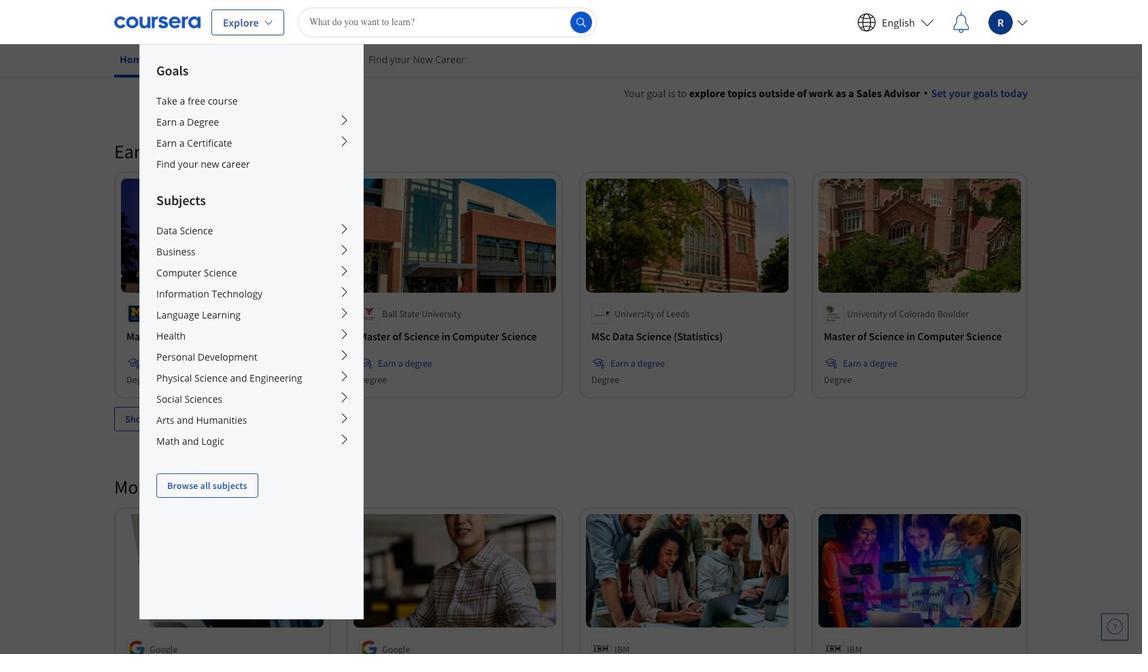 Task type: vqa. For each thing, say whether or not it's contained in the screenshot.
'Explore Menu' Element in the left of the page
yes



Task type: locate. For each thing, give the bounding box(es) containing it.
What do you want to learn? text field
[[298, 7, 597, 37]]

main content
[[0, 69, 1142, 655]]

most popular certificates collection element
[[106, 453, 1036, 655]]

earn your degree collection element
[[106, 118, 1036, 453]]

coursera image
[[114, 11, 201, 33]]

None search field
[[298, 7, 597, 37]]



Task type: describe. For each thing, give the bounding box(es) containing it.
help center image
[[1107, 619, 1123, 636]]

explore menu element
[[140, 45, 363, 498]]



